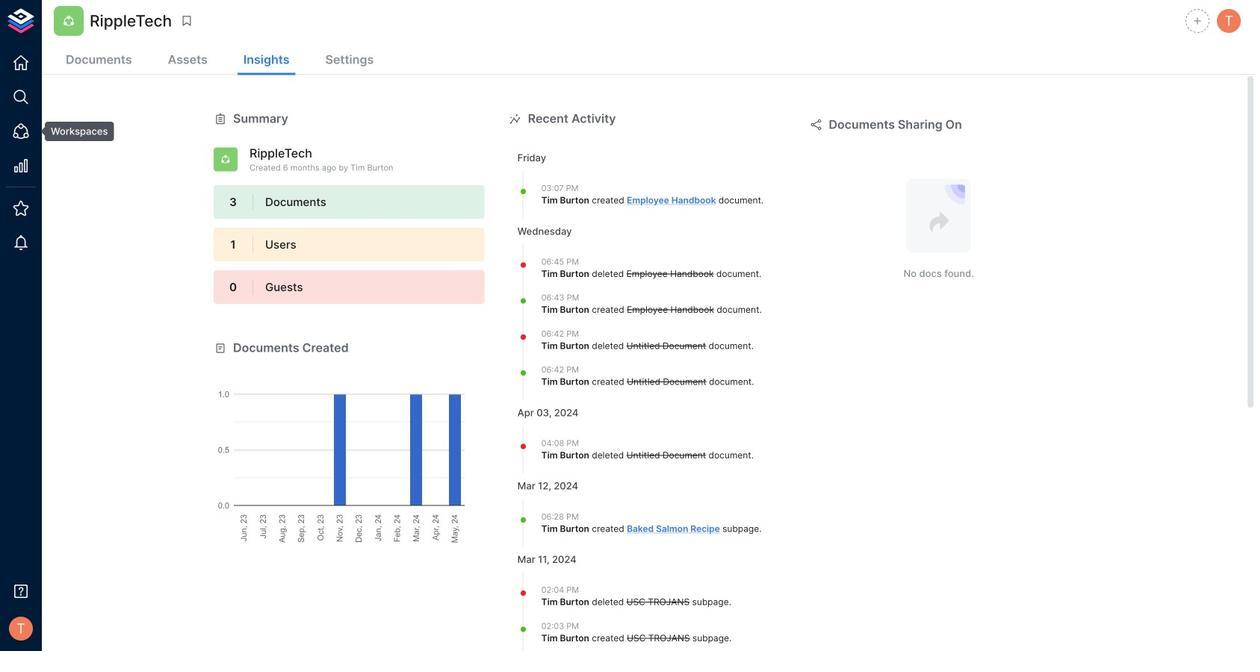 Task type: vqa. For each thing, say whether or not it's contained in the screenshot.
Document
no



Task type: locate. For each thing, give the bounding box(es) containing it.
a chart. element
[[214, 357, 485, 544]]

tooltip
[[34, 122, 114, 141]]

bookmark image
[[180, 14, 194, 28]]



Task type: describe. For each thing, give the bounding box(es) containing it.
a chart. image
[[214, 357, 485, 544]]



